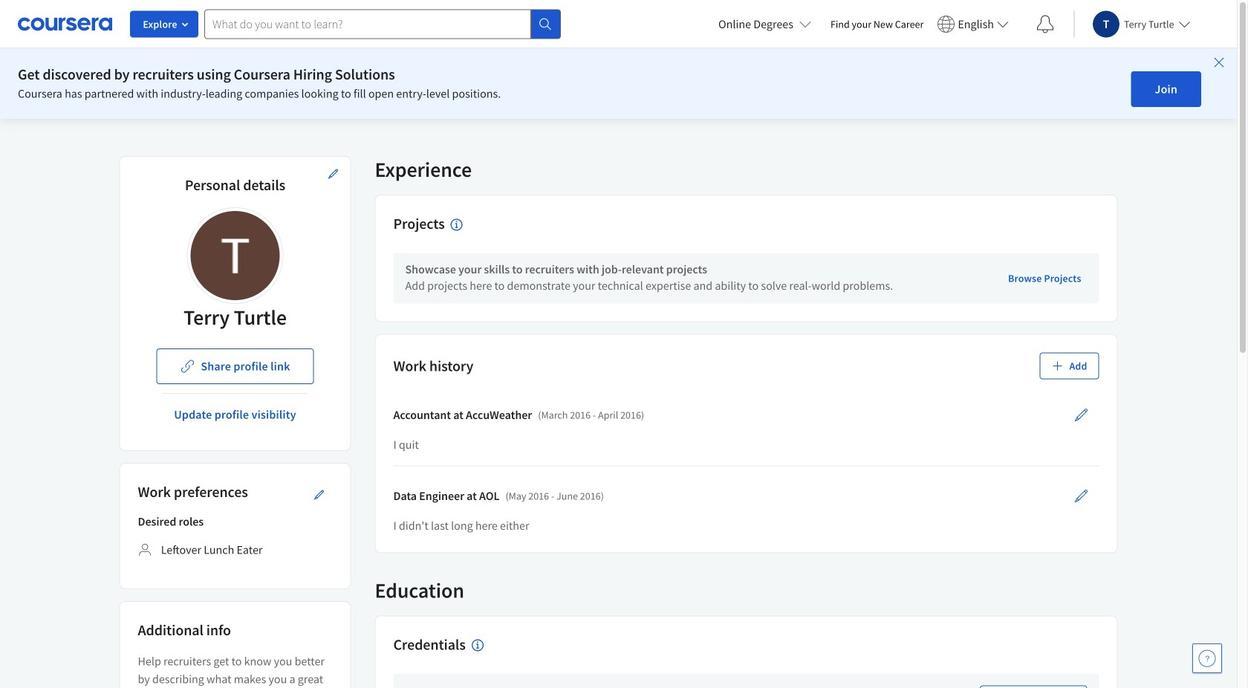 Task type: describe. For each thing, give the bounding box(es) containing it.
help center image
[[1199, 650, 1217, 667]]

What do you want to learn? text field
[[204, 9, 531, 39]]

information about credentials section image
[[472, 640, 484, 651]]



Task type: locate. For each thing, give the bounding box(es) containing it.
edit personal details. image
[[327, 168, 339, 180]]

edit details for accountant at accuweather. image
[[1074, 407, 1089, 422]]

profile photo image
[[191, 211, 280, 300]]

coursera image
[[18, 12, 112, 36]]

edit image
[[313, 489, 325, 501]]

edit details for data engineer at aol. image
[[1074, 488, 1089, 503]]

None search field
[[204, 9, 561, 39]]

information about the projects section image
[[451, 219, 463, 231]]



Task type: vqa. For each thing, say whether or not it's contained in the screenshot.
Profile photo
yes



